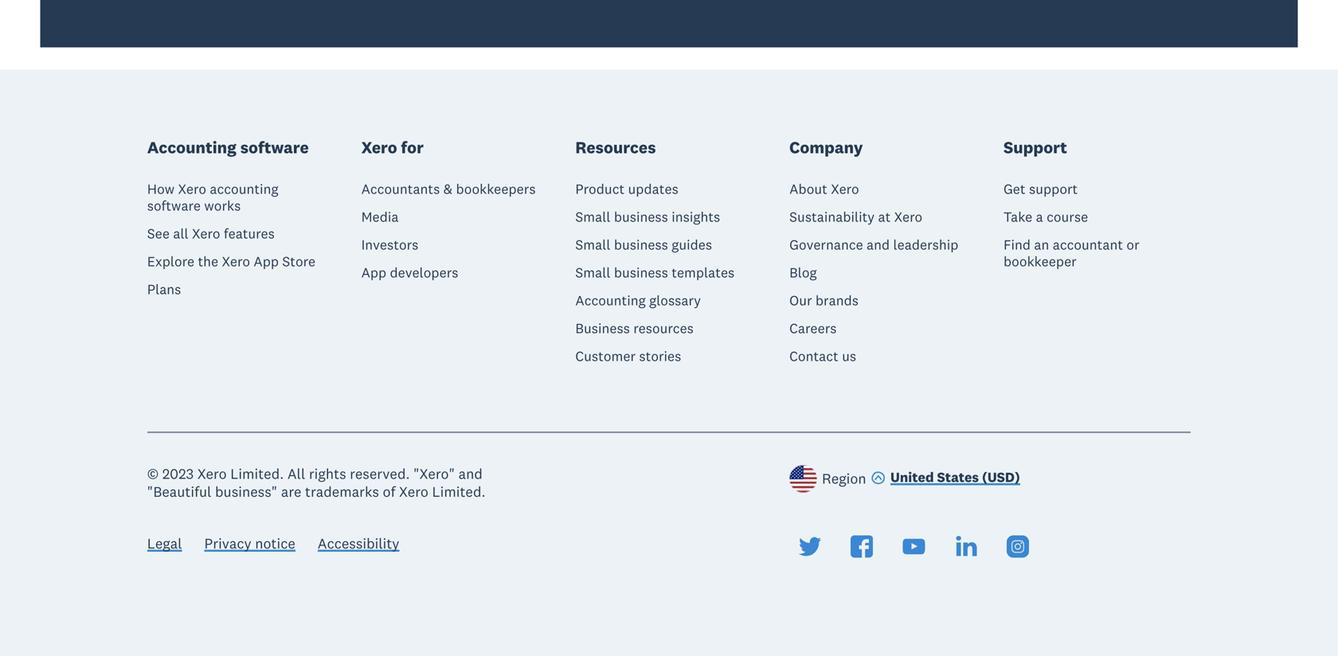 Task type: locate. For each thing, give the bounding box(es) containing it.
governance
[[790, 236, 864, 253]]

xero for
[[362, 137, 424, 158]]

support
[[1004, 137, 1068, 158]]

our brands
[[790, 292, 859, 309]]

trademarks
[[305, 483, 379, 501]]

the
[[198, 253, 218, 270]]

0 vertical spatial business
[[614, 208, 669, 225]]

xero right how
[[178, 180, 206, 197]]

at
[[879, 208, 891, 225]]

xero right all
[[192, 225, 220, 242]]

bookkeepers
[[456, 180, 536, 197]]

contact us link
[[790, 348, 857, 365]]

united states (usd) button
[[872, 469, 1021, 490]]

app down investors 'link'
[[362, 264, 387, 281]]

instagram image
[[1008, 536, 1030, 558]]

sustainability at xero link
[[790, 208, 923, 225]]

1 vertical spatial software
[[147, 197, 201, 214]]

©
[[147, 465, 159, 483]]

updates
[[628, 180, 679, 197]]

see all xero features link
[[147, 225, 275, 242]]

1 vertical spatial and
[[459, 465, 483, 483]]

accountant
[[1053, 236, 1124, 253]]

business up small business guides 'link'
[[614, 208, 669, 225]]

investors
[[362, 236, 419, 253]]

product updates
[[576, 180, 679, 197]]

accounting
[[147, 137, 237, 158], [576, 292, 646, 309]]

0 vertical spatial small
[[576, 208, 611, 225]]

software up all
[[147, 197, 201, 214]]

xero right of
[[399, 483, 429, 501]]

limited. right of
[[432, 483, 486, 501]]

accessibility link
[[318, 535, 400, 557]]

1 vertical spatial business
[[614, 236, 669, 253]]

1 business from the top
[[614, 208, 669, 225]]

software
[[240, 137, 309, 158], [147, 197, 201, 214]]

blog link
[[790, 264, 817, 281]]

3 small from the top
[[576, 264, 611, 281]]

leadership
[[894, 236, 959, 253]]

business down small business insights link
[[614, 236, 669, 253]]

accounting for accounting glossary
[[576, 292, 646, 309]]

2 small from the top
[[576, 236, 611, 253]]

0 horizontal spatial accounting
[[147, 137, 237, 158]]

media link
[[362, 208, 399, 225]]

legal
[[147, 535, 182, 553]]

find an accountant or bookkeeper link
[[1004, 236, 1192, 270]]

small business insights link
[[576, 208, 721, 225]]

2 business from the top
[[614, 236, 669, 253]]

1 horizontal spatial software
[[240, 137, 309, 158]]

take a course
[[1004, 208, 1089, 225]]

and right the "xero"
[[459, 465, 483, 483]]

2 vertical spatial small
[[576, 264, 611, 281]]

business for guides
[[614, 236, 669, 253]]

accounting up the "business"
[[576, 292, 646, 309]]

product updates link
[[576, 180, 679, 197]]

© 2023 xero limited. all rights reserved. "xero" and "beautiful business" are trademarks of xero limited.
[[147, 465, 486, 501]]

xero
[[362, 137, 397, 158], [178, 180, 206, 197], [831, 180, 860, 197], [895, 208, 923, 225], [192, 225, 220, 242], [222, 253, 250, 270], [197, 465, 227, 483], [399, 483, 429, 501]]

blog
[[790, 264, 817, 281]]

about
[[790, 180, 828, 197]]

of
[[383, 483, 396, 501]]

"xero"
[[414, 465, 455, 483]]

and
[[867, 236, 890, 253], [459, 465, 483, 483]]

&
[[444, 180, 453, 197]]

careers
[[790, 320, 837, 337]]

software up accounting
[[240, 137, 309, 158]]

privacy notice link
[[204, 535, 296, 557]]

governance and leadership
[[790, 236, 959, 253]]

3 business from the top
[[614, 264, 669, 281]]

limited. left all
[[231, 465, 284, 483]]

business for insights
[[614, 208, 669, 225]]

0 horizontal spatial limited.
[[231, 465, 284, 483]]

guides
[[672, 236, 713, 253]]

0 horizontal spatial app
[[254, 253, 279, 270]]

1 vertical spatial small
[[576, 236, 611, 253]]

states
[[938, 469, 980, 486]]

youtube image
[[903, 536, 926, 558]]

accounting
[[210, 180, 279, 197]]

small
[[576, 208, 611, 225], [576, 236, 611, 253], [576, 264, 611, 281]]

small business insights
[[576, 208, 721, 225]]

features
[[224, 225, 275, 242]]

and down at
[[867, 236, 890, 253]]

small business templates
[[576, 264, 735, 281]]

0 vertical spatial accounting
[[147, 137, 237, 158]]

support
[[1030, 180, 1079, 197]]

find
[[1004, 236, 1031, 253]]

linkedin image
[[955, 536, 978, 558]]

xero inside how xero accounting software works
[[178, 180, 206, 197]]

app developers link
[[362, 264, 459, 281]]

1 small from the top
[[576, 208, 611, 225]]

2 vertical spatial business
[[614, 264, 669, 281]]

small for small business guides
[[576, 236, 611, 253]]

0 vertical spatial and
[[867, 236, 890, 253]]

0 horizontal spatial and
[[459, 465, 483, 483]]

customer stories link
[[576, 348, 682, 365]]

accountants & bookkeepers link
[[362, 180, 536, 197]]

accountants
[[362, 180, 440, 197]]

limited.
[[231, 465, 284, 483], [432, 483, 486, 501]]

see all xero features
[[147, 225, 275, 242]]

1 horizontal spatial accounting
[[576, 292, 646, 309]]

us
[[843, 348, 857, 365]]

small business guides link
[[576, 236, 713, 253]]

app down features
[[254, 253, 279, 270]]

stories
[[639, 348, 682, 365]]

legal link
[[147, 535, 182, 557]]

see
[[147, 225, 170, 242]]

works
[[204, 197, 241, 214]]

developers
[[390, 264, 459, 281]]

small business guides
[[576, 236, 713, 253]]

accounting up how
[[147, 137, 237, 158]]

app developers
[[362, 264, 459, 281]]

explore the xero app store
[[147, 253, 316, 270]]

1 vertical spatial accounting
[[576, 292, 646, 309]]

business down small business guides
[[614, 264, 669, 281]]

0 horizontal spatial software
[[147, 197, 201, 214]]

twitter image
[[799, 536, 822, 558]]



Task type: describe. For each thing, give the bounding box(es) containing it.
product
[[576, 180, 625, 197]]

company
[[790, 137, 864, 158]]

small for small business insights
[[576, 208, 611, 225]]

privacy
[[204, 535, 252, 553]]

all
[[173, 225, 189, 242]]

insights
[[672, 208, 721, 225]]

glossary
[[650, 292, 701, 309]]

how xero accounting software works
[[147, 180, 279, 214]]

or
[[1127, 236, 1140, 253]]

software inside how xero accounting software works
[[147, 197, 201, 214]]

2023
[[162, 465, 194, 483]]

all
[[288, 465, 305, 483]]

1 horizontal spatial limited.
[[432, 483, 486, 501]]

xero left for
[[362, 137, 397, 158]]

business for templates
[[614, 264, 669, 281]]

brands
[[816, 292, 859, 309]]

the current region is united states image
[[790, 465, 818, 493]]

xero right the
[[222, 253, 250, 270]]

business resources link
[[576, 320, 694, 337]]

contact us
[[790, 348, 857, 365]]

plans link
[[147, 281, 181, 298]]

0 vertical spatial software
[[240, 137, 309, 158]]

for
[[401, 137, 424, 158]]

(usd)
[[983, 469, 1021, 486]]

an
[[1035, 236, 1050, 253]]

united states (usd)
[[891, 469, 1021, 486]]

careers link
[[790, 320, 837, 337]]

take a course link
[[1004, 208, 1089, 225]]

sustainability
[[790, 208, 875, 225]]

contact
[[790, 348, 839, 365]]

get
[[1004, 180, 1026, 197]]

a
[[1037, 208, 1044, 225]]

accounting for accounting software
[[147, 137, 237, 158]]

take
[[1004, 208, 1033, 225]]

investors link
[[362, 236, 419, 253]]

region
[[823, 470, 867, 488]]

customer
[[576, 348, 636, 365]]

get support
[[1004, 180, 1079, 197]]

1 horizontal spatial app
[[362, 264, 387, 281]]

united
[[891, 469, 935, 486]]

governance and leadership link
[[790, 236, 959, 253]]

reserved.
[[350, 465, 410, 483]]

explore
[[147, 253, 195, 270]]

business"
[[215, 483, 278, 501]]

accountants & bookkeepers
[[362, 180, 536, 197]]

accounting glossary
[[576, 292, 701, 309]]

notice
[[255, 535, 296, 553]]

store
[[282, 253, 316, 270]]

small business templates link
[[576, 264, 735, 281]]

how xero accounting software works link
[[147, 180, 335, 214]]

media
[[362, 208, 399, 225]]

explore the xero app store link
[[147, 253, 316, 270]]

accounting glossary link
[[576, 292, 701, 309]]

templates
[[672, 264, 735, 281]]

small for small business templates
[[576, 264, 611, 281]]

privacy notice
[[204, 535, 296, 553]]

resources
[[576, 137, 656, 158]]

sustainability at xero
[[790, 208, 923, 225]]

are
[[281, 483, 302, 501]]

and inside © 2023 xero limited. all rights reserved. "xero" and "beautiful business" are trademarks of xero limited.
[[459, 465, 483, 483]]

find an accountant or bookkeeper
[[1004, 236, 1140, 270]]

xero right at
[[895, 208, 923, 225]]

xero up sustainability at xero at right top
[[831, 180, 860, 197]]

business
[[576, 320, 630, 337]]

accounting software
[[147, 137, 309, 158]]

how
[[147, 180, 175, 197]]

course
[[1047, 208, 1089, 225]]

plans
[[147, 281, 181, 298]]

our
[[790, 292, 813, 309]]

rights
[[309, 465, 346, 483]]

1 horizontal spatial and
[[867, 236, 890, 253]]

about xero
[[790, 180, 860, 197]]

facebook image
[[851, 536, 874, 558]]

our brands link
[[790, 292, 859, 309]]

get support link
[[1004, 180, 1079, 197]]

accessibility
[[318, 535, 400, 553]]

about xero link
[[790, 180, 860, 197]]

xero right 2023 on the bottom of page
[[197, 465, 227, 483]]

business resources
[[576, 320, 694, 337]]



Task type: vqa. For each thing, say whether or not it's contained in the screenshot.
customized within Run your practice smoothly with tools and training customized for the practice and personalized for clients.
no



